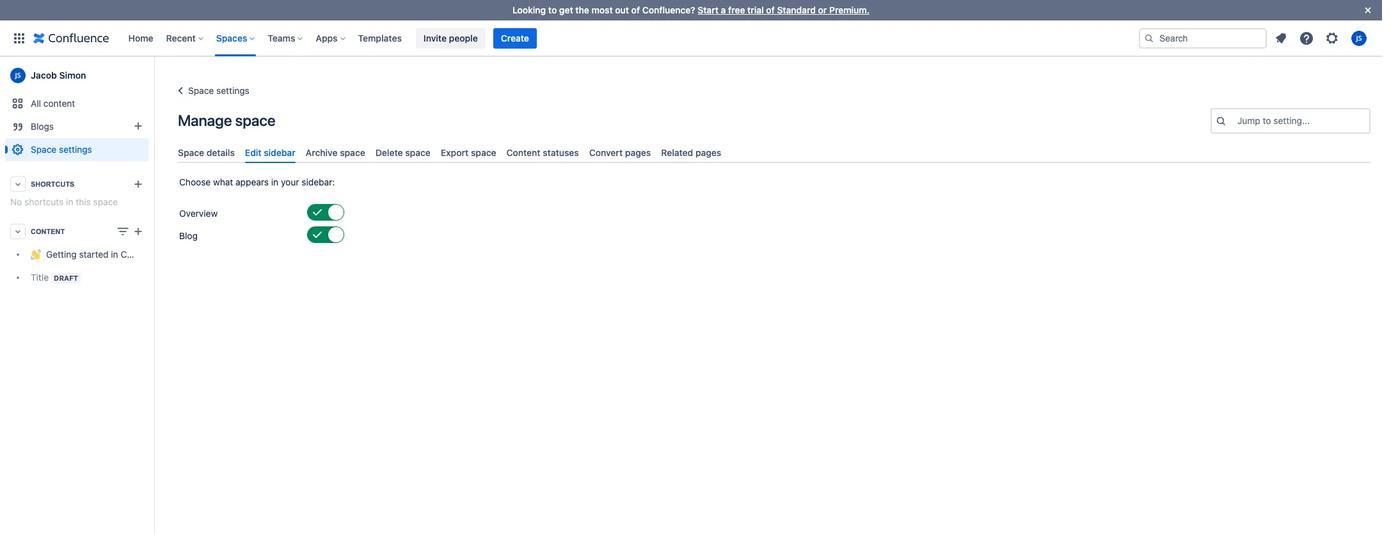 Task type: locate. For each thing, give the bounding box(es) containing it.
started
[[79, 249, 109, 260]]

people
[[449, 32, 478, 43]]

in left your
[[271, 177, 279, 188]]

premium.
[[829, 4, 870, 15]]

small image
[[329, 207, 339, 218], [312, 230, 323, 240], [329, 230, 339, 240]]

space right archive
[[340, 147, 365, 158]]

export
[[441, 147, 469, 158]]

in right the started
[[111, 249, 118, 260]]

confluence image
[[33, 30, 109, 46], [33, 30, 109, 46]]

tree
[[5, 243, 168, 289]]

2 vertical spatial in
[[111, 249, 118, 260]]

pages right 'related'
[[696, 147, 721, 158]]

space element
[[0, 56, 168, 534]]

0 horizontal spatial pages
[[625, 147, 651, 158]]

tab list
[[173, 142, 1376, 163]]

getting started in confluence
[[46, 249, 168, 260]]

Search settings text field
[[1238, 115, 1240, 127]]

close image
[[1361, 3, 1376, 18]]

space settings down blogs link
[[31, 144, 92, 155]]

small image
[[312, 207, 323, 218]]

0 vertical spatial space settings
[[188, 85, 249, 96]]

to right 'jump'
[[1263, 115, 1271, 126]]

space settings
[[188, 85, 249, 96], [31, 144, 92, 155]]

space settings inside space element
[[31, 144, 92, 155]]

of right the trial
[[766, 4, 775, 15]]

getting started in confluence link
[[5, 243, 168, 266]]

space settings link up manage
[[173, 83, 249, 99]]

in
[[271, 177, 279, 188], [66, 196, 73, 207], [111, 249, 118, 260]]

manage
[[178, 111, 232, 129]]

pages inside related pages 'link'
[[696, 147, 721, 158]]

jacob simon
[[31, 70, 86, 81]]

sidebar
[[264, 147, 295, 158]]

recent button
[[162, 28, 209, 48]]

space
[[188, 85, 214, 96], [31, 144, 56, 155], [178, 147, 204, 158]]

related
[[661, 147, 693, 158]]

0 horizontal spatial space settings link
[[5, 138, 148, 161]]

0 vertical spatial to
[[548, 4, 557, 15]]

teams
[[268, 32, 295, 43]]

1 horizontal spatial of
[[766, 4, 775, 15]]

space details link
[[173, 142, 240, 163]]

trial
[[748, 4, 764, 15]]

export space
[[441, 147, 496, 158]]

pages inside convert pages link
[[625, 147, 651, 158]]

apps
[[316, 32, 338, 43]]

in inside "link"
[[111, 249, 118, 260]]

space right export
[[471, 147, 496, 158]]

recent
[[166, 32, 196, 43]]

confluence
[[121, 249, 168, 260]]

content left 'statuses'
[[507, 147, 541, 158]]

looking to get the most out of confluence? start a free trial of standard or premium.
[[513, 4, 870, 15]]

0 vertical spatial settings
[[216, 85, 249, 96]]

0 horizontal spatial settings
[[59, 144, 92, 155]]

create
[[501, 32, 529, 43]]

0 vertical spatial content
[[507, 147, 541, 158]]

1 horizontal spatial in
[[111, 249, 118, 260]]

shortcuts
[[24, 196, 64, 207]]

space up edit
[[235, 111, 275, 129]]

small image down sidebar:
[[329, 230, 339, 240]]

or
[[818, 4, 827, 15]]

jump
[[1238, 115, 1261, 126]]

1 pages from the left
[[625, 147, 651, 158]]

edit sidebar
[[245, 147, 295, 158]]

space down blogs
[[31, 144, 56, 155]]

apps button
[[312, 28, 350, 48]]

0 vertical spatial space settings link
[[173, 83, 249, 99]]

create a page image
[[131, 224, 146, 239]]

space up manage
[[188, 85, 214, 96]]

choose what appears in your sidebar:
[[179, 177, 335, 188]]

content up getting
[[31, 228, 65, 236]]

1 vertical spatial space settings link
[[5, 138, 148, 161]]

statuses
[[543, 147, 579, 158]]

small image down small image
[[312, 230, 323, 240]]

2 of from the left
[[766, 4, 775, 15]]

2 horizontal spatial in
[[271, 177, 279, 188]]

space right delete
[[405, 147, 431, 158]]

settings down blogs link
[[59, 144, 92, 155]]

your
[[281, 177, 299, 188]]

pages right convert
[[625, 147, 651, 158]]

templates
[[358, 32, 402, 43]]

1 vertical spatial to
[[1263, 115, 1271, 126]]

to left get
[[548, 4, 557, 15]]

of right out
[[631, 4, 640, 15]]

in for no shortcuts in this space
[[66, 196, 73, 207]]

banner containing home
[[0, 20, 1382, 56]]

settings up manage space
[[216, 85, 249, 96]]

archive
[[306, 147, 338, 158]]

to
[[548, 4, 557, 15], [1263, 115, 1271, 126]]

0 horizontal spatial in
[[66, 196, 73, 207]]

appears
[[236, 177, 269, 188]]

space for export space
[[471, 147, 496, 158]]

content statuses
[[507, 147, 579, 158]]

edit
[[245, 147, 261, 158]]

0 horizontal spatial content
[[31, 228, 65, 236]]

your profile and preferences image
[[1352, 30, 1367, 46]]

space settings link
[[173, 83, 249, 99], [5, 138, 148, 161]]

0 horizontal spatial space settings
[[31, 144, 92, 155]]

jacob
[[31, 70, 57, 81]]

notification icon image
[[1274, 30, 1289, 46]]

tree containing getting started in confluence
[[5, 243, 168, 289]]

space left details
[[178, 147, 204, 158]]

1 horizontal spatial space settings link
[[173, 83, 249, 99]]

this
[[76, 196, 91, 207]]

tab list containing space details
[[173, 142, 1376, 163]]

1 horizontal spatial to
[[1263, 115, 1271, 126]]

1 vertical spatial content
[[31, 228, 65, 236]]

1 horizontal spatial content
[[507, 147, 541, 158]]

1 horizontal spatial pages
[[696, 147, 721, 158]]

pages
[[625, 147, 651, 158], [696, 147, 721, 158]]

settings
[[216, 85, 249, 96], [59, 144, 92, 155]]

in left this
[[66, 196, 73, 207]]

space settings link up shortcuts dropdown button
[[5, 138, 148, 161]]

search image
[[1144, 33, 1155, 43]]

0 horizontal spatial to
[[548, 4, 557, 15]]

small image right small image
[[329, 207, 339, 218]]

content inside dropdown button
[[31, 228, 65, 236]]

space right this
[[93, 196, 118, 207]]

delete space link
[[370, 142, 436, 163]]

of
[[631, 4, 640, 15], [766, 4, 775, 15]]

appswitcher icon image
[[12, 30, 27, 46]]

space
[[235, 111, 275, 129], [340, 147, 365, 158], [405, 147, 431, 158], [471, 147, 496, 158], [93, 196, 118, 207]]

getting
[[46, 249, 77, 260]]

start
[[698, 4, 719, 15]]

1 vertical spatial space settings
[[31, 144, 92, 155]]

banner
[[0, 20, 1382, 56]]

1 horizontal spatial settings
[[216, 85, 249, 96]]

create a blog image
[[131, 118, 146, 134]]

small image for blog
[[329, 230, 339, 240]]

2 pages from the left
[[696, 147, 721, 158]]

space for delete space
[[405, 147, 431, 158]]

help icon image
[[1299, 30, 1315, 46]]

convert pages
[[589, 147, 651, 158]]

choose
[[179, 177, 211, 188]]

free
[[728, 4, 745, 15]]

all content link
[[5, 92, 148, 115]]

0 horizontal spatial of
[[631, 4, 640, 15]]

overview
[[179, 208, 218, 219]]

teams button
[[264, 28, 308, 48]]

create link
[[493, 28, 537, 48]]

1 vertical spatial settings
[[59, 144, 92, 155]]

content
[[507, 147, 541, 158], [31, 228, 65, 236]]

content button
[[5, 220, 148, 243]]

what
[[213, 177, 233, 188]]

space settings up manage space
[[188, 85, 249, 96]]

1 vertical spatial in
[[66, 196, 73, 207]]

0 vertical spatial in
[[271, 177, 279, 188]]

delete
[[376, 147, 403, 158]]

pages for related pages
[[696, 147, 721, 158]]



Task type: vqa. For each thing, say whether or not it's contained in the screenshot.
Outdent ⇧Tab icon
no



Task type: describe. For each thing, give the bounding box(es) containing it.
space for manage space
[[235, 111, 275, 129]]

home
[[128, 32, 153, 43]]

blogs link
[[5, 115, 148, 138]]

space inside tab list
[[178, 147, 204, 158]]

templates link
[[354, 28, 406, 48]]

to for get
[[548, 4, 557, 15]]

related pages link
[[656, 142, 727, 163]]

settings inside space element
[[59, 144, 92, 155]]

spaces button
[[212, 28, 260, 48]]

content statuses link
[[501, 142, 584, 163]]

related pages
[[661, 147, 721, 158]]

manage space
[[178, 111, 275, 129]]

jacob simon link
[[5, 63, 148, 88]]

a
[[721, 4, 726, 15]]

space details
[[178, 147, 235, 158]]

invite
[[424, 32, 447, 43]]

settings icon image
[[1325, 30, 1340, 46]]

start a free trial of standard or premium. link
[[698, 4, 870, 15]]

no
[[10, 196, 22, 207]]

standard
[[777, 4, 816, 15]]

content
[[43, 98, 75, 109]]

blog
[[179, 231, 198, 241]]

1 of from the left
[[631, 4, 640, 15]]

Search field
[[1139, 28, 1267, 48]]

global element
[[8, 20, 1139, 56]]

sidebar:
[[302, 177, 335, 188]]

content for content
[[31, 228, 65, 236]]

change view image
[[115, 224, 131, 239]]

pages for convert pages
[[625, 147, 651, 158]]

most
[[592, 4, 613, 15]]

convert
[[589, 147, 623, 158]]

to for setting...
[[1263, 115, 1271, 126]]

looking
[[513, 4, 546, 15]]

draft
[[54, 274, 78, 282]]

setting...
[[1274, 115, 1310, 126]]

the
[[576, 4, 589, 15]]

export space link
[[436, 142, 501, 163]]

delete space
[[376, 147, 431, 158]]

edit sidebar link
[[240, 142, 301, 163]]

title
[[31, 272, 49, 283]]

content for content statuses
[[507, 147, 541, 158]]

spaces
[[216, 32, 247, 43]]

all
[[31, 98, 41, 109]]

out
[[615, 4, 629, 15]]

space for archive space
[[340, 147, 365, 158]]

invite people
[[424, 32, 478, 43]]

home link
[[124, 28, 157, 48]]

1 horizontal spatial space settings
[[188, 85, 249, 96]]

all content
[[31, 98, 75, 109]]

jump to setting...
[[1238, 115, 1310, 126]]

confluence?
[[642, 4, 695, 15]]

simon
[[59, 70, 86, 81]]

shortcuts
[[31, 180, 75, 188]]

title draft
[[31, 272, 78, 283]]

archive space
[[306, 147, 365, 158]]

in for getting started in confluence
[[111, 249, 118, 260]]

add shortcut image
[[131, 177, 146, 192]]

convert pages link
[[584, 142, 656, 163]]

get
[[559, 4, 573, 15]]

blogs
[[31, 121, 54, 132]]

tree inside space element
[[5, 243, 168, 289]]

small image for overview
[[329, 207, 339, 218]]

collapse sidebar image
[[140, 63, 168, 88]]

details
[[207, 147, 235, 158]]

no shortcuts in this space
[[10, 196, 118, 207]]

invite people button
[[416, 28, 486, 48]]

archive space link
[[301, 142, 370, 163]]

shortcuts button
[[5, 173, 148, 196]]



